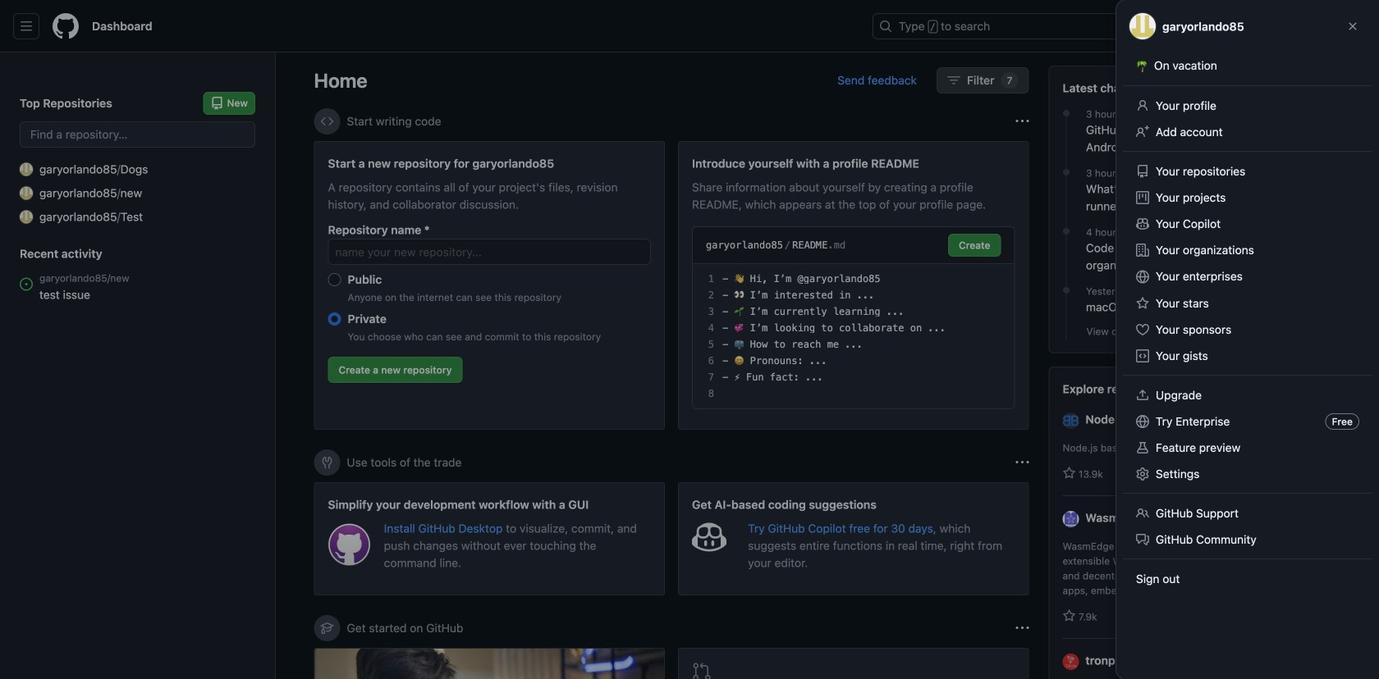Task type: describe. For each thing, give the bounding box(es) containing it.
explore repositories navigation
[[1049, 367, 1341, 680]]

account element
[[0, 53, 276, 680]]

explore element
[[1049, 66, 1341, 680]]

homepage image
[[53, 13, 79, 39]]

triangle down image
[[1211, 20, 1224, 33]]

2 dot fill image from the top
[[1060, 225, 1073, 238]]

2 dot fill image from the top
[[1060, 284, 1073, 297]]



Task type: locate. For each thing, give the bounding box(es) containing it.
1 dot fill image from the top
[[1060, 107, 1073, 120]]

star image
[[1063, 467, 1076, 480], [1063, 610, 1076, 623]]

dot fill image
[[1060, 166, 1073, 179], [1060, 284, 1073, 297]]

1 vertical spatial dot fill image
[[1060, 284, 1073, 297]]

command palette image
[[1140, 20, 1153, 33]]

1 vertical spatial star image
[[1063, 610, 1076, 623]]

0 vertical spatial star image
[[1063, 467, 1076, 480]]

2 star image from the top
[[1063, 610, 1076, 623]]

1 star image from the top
[[1063, 467, 1076, 480]]

0 vertical spatial dot fill image
[[1060, 166, 1073, 179]]

0 vertical spatial dot fill image
[[1060, 107, 1073, 120]]

1 dot fill image from the top
[[1060, 166, 1073, 179]]

plus image
[[1191, 20, 1204, 33]]

dot fill image
[[1060, 107, 1073, 120], [1060, 225, 1073, 238]]

1 vertical spatial dot fill image
[[1060, 225, 1073, 238]]



Task type: vqa. For each thing, say whether or not it's contained in the screenshot.
dot fill image
yes



